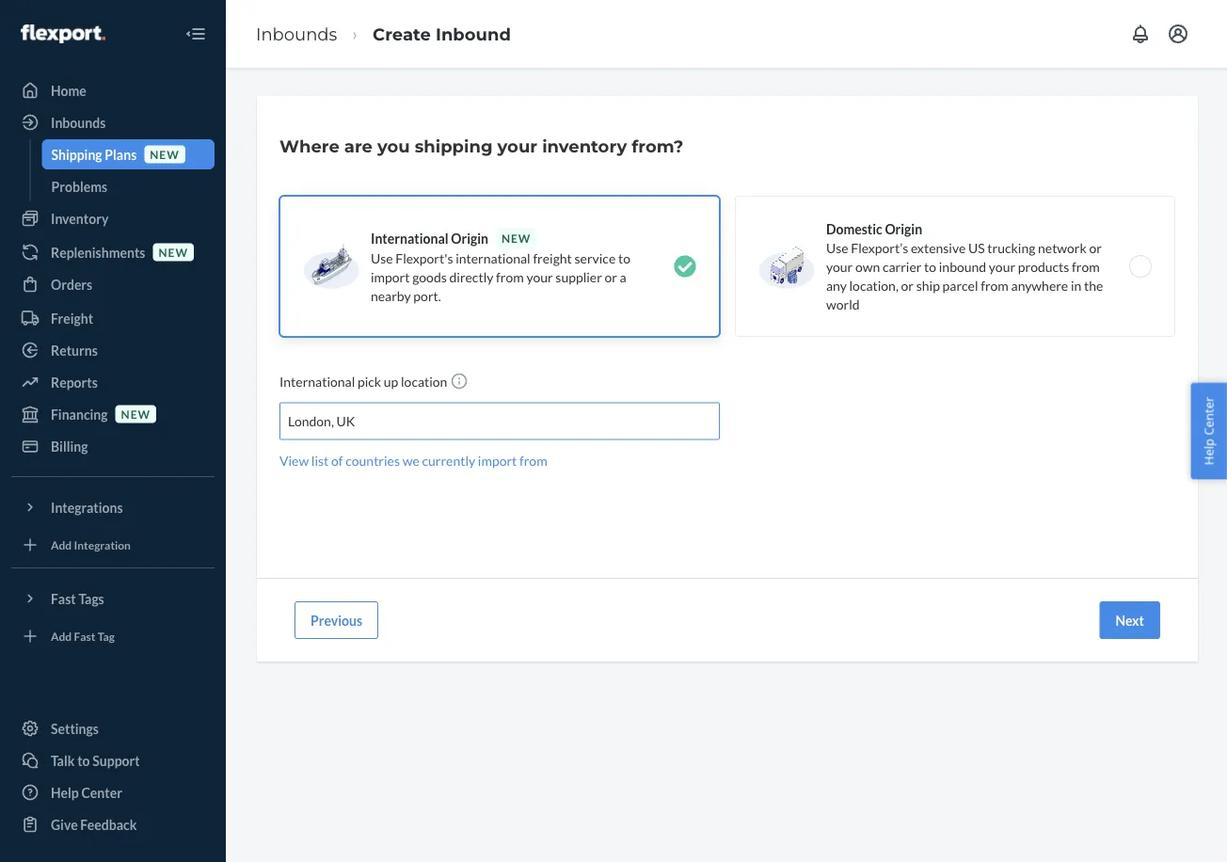Task type: locate. For each thing, give the bounding box(es) containing it.
international
[[371, 230, 449, 246], [280, 374, 355, 390]]

use down domestic at right
[[827, 240, 849, 256]]

reports
[[51, 374, 98, 390]]

1 horizontal spatial inbounds
[[256, 23, 337, 44]]

import up nearby
[[371, 269, 410, 285]]

add left 'integration' at the bottom of page
[[51, 538, 72, 552]]

billing link
[[11, 431, 215, 461]]

new
[[150, 147, 180, 161], [502, 231, 531, 245], [159, 245, 188, 259], [121, 407, 151, 421]]

0 horizontal spatial inbounds link
[[11, 107, 215, 137]]

1 vertical spatial add
[[51, 629, 72, 643]]

settings
[[51, 721, 99, 737]]

to inside domestic origin use flexport's extensive us trucking network or your own carrier to inbound your products from any location, or ship parcel from anywhere in the world
[[924, 258, 937, 274]]

1 vertical spatial center
[[81, 785, 122, 801]]

0 horizontal spatial to
[[77, 753, 90, 769]]

import inside button
[[478, 453, 517, 469]]

billing
[[51, 438, 88, 454]]

0 horizontal spatial use
[[371, 250, 393, 266]]

replenishments
[[51, 244, 145, 260]]

your down the trucking
[[989, 258, 1016, 274]]

your down the freight
[[527, 269, 553, 285]]

use up nearby
[[371, 250, 393, 266]]

0 vertical spatial fast
[[51, 591, 76, 607]]

close navigation image
[[185, 23, 207, 45]]

ship
[[917, 277, 940, 293]]

fast inside add fast tag link
[[74, 629, 95, 643]]

inbounds link inside breadcrumbs navigation
[[256, 23, 337, 44]]

0 horizontal spatial import
[[371, 269, 410, 285]]

1 vertical spatial international
[[280, 374, 355, 390]]

1 horizontal spatial import
[[478, 453, 517, 469]]

us
[[969, 240, 985, 256]]

your up the any
[[827, 258, 853, 274]]

where
[[280, 136, 340, 156]]

import inside use flexport's international freight service to import goods directly from your supplier or a nearby port.
[[371, 269, 410, 285]]

or right "network"
[[1090, 240, 1102, 256]]

0 vertical spatial add
[[51, 538, 72, 552]]

or left "a"
[[605, 269, 617, 285]]

next button
[[1100, 602, 1161, 639]]

international up the flexport's
[[371, 230, 449, 246]]

1 horizontal spatial inbounds link
[[256, 23, 337, 44]]

nearby
[[371, 288, 411, 304]]

from
[[1072, 258, 1100, 274], [496, 269, 524, 285], [981, 277, 1009, 293], [520, 453, 548, 469]]

to
[[618, 250, 631, 266], [924, 258, 937, 274], [77, 753, 90, 769]]

to right talk on the left
[[77, 753, 90, 769]]

1 horizontal spatial center
[[1201, 397, 1218, 436]]

inbounds inside "link"
[[51, 114, 106, 130]]

use inside domestic origin use flexport's extensive us trucking network or your own carrier to inbound your products from any location, or ship parcel from anywhere in the world
[[827, 240, 849, 256]]

from?
[[632, 136, 684, 156]]

flexport logo image
[[21, 24, 105, 43]]

1 vertical spatial import
[[478, 453, 517, 469]]

to up ship
[[924, 258, 937, 274]]

0 horizontal spatial center
[[81, 785, 122, 801]]

previous
[[311, 612, 362, 628]]

1 horizontal spatial help
[[1201, 439, 1218, 465]]

world
[[827, 296, 860, 312]]

2 add from the top
[[51, 629, 72, 643]]

2 horizontal spatial to
[[924, 258, 937, 274]]

freight
[[533, 250, 572, 266]]

1 horizontal spatial use
[[827, 240, 849, 256]]

inventory
[[542, 136, 627, 156]]

from inside use flexport's international freight service to import goods directly from your supplier or a nearby port.
[[496, 269, 524, 285]]

1 horizontal spatial international
[[371, 230, 449, 246]]

view
[[280, 453, 309, 469]]

1 vertical spatial inbounds
[[51, 114, 106, 130]]

create inbound
[[373, 23, 511, 44]]

1 add from the top
[[51, 538, 72, 552]]

import
[[371, 269, 410, 285], [478, 453, 517, 469]]

new down reports link
[[121, 407, 151, 421]]

the
[[1084, 277, 1104, 293]]

new for replenishments
[[159, 245, 188, 259]]

to up "a"
[[618, 250, 631, 266]]

integrations
[[51, 499, 123, 515]]

give
[[51, 817, 78, 833]]

flexport's
[[851, 240, 909, 256]]

fast left tag
[[74, 629, 95, 643]]

inventory link
[[11, 203, 215, 233]]

0 vertical spatial center
[[1201, 397, 1218, 436]]

add
[[51, 538, 72, 552], [51, 629, 72, 643]]

import right currently
[[478, 453, 517, 469]]

origin
[[885, 221, 923, 237], [451, 230, 488, 246]]

0 horizontal spatial help center
[[51, 785, 122, 801]]

0 horizontal spatial international
[[280, 374, 355, 390]]

use
[[827, 240, 849, 256], [371, 250, 393, 266]]

next
[[1116, 612, 1145, 628]]

plans
[[105, 146, 137, 162]]

view list of countries we currently import from button
[[280, 451, 548, 470]]

0 vertical spatial import
[[371, 269, 410, 285]]

1 horizontal spatial origin
[[885, 221, 923, 237]]

0 horizontal spatial origin
[[451, 230, 488, 246]]

international left pick
[[280, 374, 355, 390]]

international origin
[[371, 230, 488, 246]]

0 vertical spatial help
[[1201, 439, 1218, 465]]

talk to support button
[[11, 746, 215, 776]]

from right parcel
[[981, 277, 1009, 293]]

new up orders link
[[159, 245, 188, 259]]

are
[[344, 136, 373, 156]]

anywhere
[[1012, 277, 1069, 293]]

use inside use flexport's international freight service to import goods directly from your supplier or a nearby port.
[[371, 250, 393, 266]]

or down carrier
[[901, 277, 914, 293]]

0 vertical spatial international
[[371, 230, 449, 246]]

feedback
[[80, 817, 137, 833]]

tag
[[98, 629, 115, 643]]

new up international
[[502, 231, 531, 245]]

0 vertical spatial help center
[[1201, 397, 1218, 465]]

0 vertical spatial inbounds link
[[256, 23, 337, 44]]

countries
[[346, 453, 400, 469]]

currently
[[422, 453, 476, 469]]

origin for international
[[451, 230, 488, 246]]

0 vertical spatial inbounds
[[256, 23, 337, 44]]

fast left tags
[[51, 591, 76, 607]]

shipping plans
[[51, 146, 137, 162]]

add fast tag link
[[11, 621, 215, 651]]

1 horizontal spatial to
[[618, 250, 631, 266]]

1 horizontal spatial help center
[[1201, 397, 1218, 465]]

from down international
[[496, 269, 524, 285]]

1 vertical spatial help
[[51, 785, 79, 801]]

inbounds link
[[256, 23, 337, 44], [11, 107, 215, 137]]

from right currently
[[520, 453, 548, 469]]

fast inside fast tags dropdown button
[[51, 591, 76, 607]]

0 horizontal spatial inbounds
[[51, 114, 106, 130]]

origin up flexport's
[[885, 221, 923, 237]]

settings link
[[11, 714, 215, 744]]

0 horizontal spatial or
[[605, 269, 617, 285]]

fast
[[51, 591, 76, 607], [74, 629, 95, 643]]

trucking
[[988, 240, 1036, 256]]

inventory
[[51, 210, 109, 226]]

1 vertical spatial inbounds link
[[11, 107, 215, 137]]

new right plans
[[150, 147, 180, 161]]

center
[[1201, 397, 1218, 436], [81, 785, 122, 801]]

problems link
[[42, 171, 215, 201]]

returns
[[51, 342, 98, 358]]

None text field
[[288, 412, 357, 431]]

inbounds
[[256, 23, 337, 44], [51, 114, 106, 130]]

supplier
[[556, 269, 602, 285]]

list
[[311, 453, 329, 469]]

give feedback
[[51, 817, 137, 833]]

add down fast tags
[[51, 629, 72, 643]]

origin inside domestic origin use flexport's extensive us trucking network or your own carrier to inbound your products from any location, or ship parcel from anywhere in the world
[[885, 221, 923, 237]]

origin up international
[[451, 230, 488, 246]]

add integration
[[51, 538, 131, 552]]

in
[[1071, 277, 1082, 293]]

help
[[1201, 439, 1218, 465], [51, 785, 79, 801]]

1 vertical spatial fast
[[74, 629, 95, 643]]



Task type: vqa. For each thing, say whether or not it's contained in the screenshot.
top "Inventory"
no



Task type: describe. For each thing, give the bounding box(es) containing it.
view list of countries we currently import from
[[280, 453, 548, 469]]

from inside button
[[520, 453, 548, 469]]

your inside use flexport's international freight service to import goods directly from your supplier or a nearby port.
[[527, 269, 553, 285]]

integration
[[74, 538, 131, 552]]

parcel
[[943, 277, 979, 293]]

help center link
[[11, 778, 215, 808]]

from up the the
[[1072, 258, 1100, 274]]

port.
[[414, 288, 441, 304]]

fast tags
[[51, 591, 104, 607]]

inbound
[[939, 258, 987, 274]]

domestic origin use flexport's extensive us trucking network or your own carrier to inbound your products from any location, or ship parcel from anywhere in the world
[[827, 221, 1104, 312]]

tags
[[79, 591, 104, 607]]

home
[[51, 82, 86, 98]]

to inside button
[[77, 753, 90, 769]]

give feedback button
[[11, 810, 215, 840]]

new for shipping plans
[[150, 147, 180, 161]]

add for add integration
[[51, 538, 72, 552]]

new for financing
[[121, 407, 151, 421]]

extensive
[[911, 240, 966, 256]]

where are you shipping your inventory from?
[[280, 136, 684, 156]]

we
[[403, 453, 420, 469]]

or inside use flexport's international freight service to import goods directly from your supplier or a nearby port.
[[605, 269, 617, 285]]

location,
[[850, 277, 899, 293]]

problems
[[51, 178, 107, 194]]

reports link
[[11, 367, 215, 397]]

you
[[377, 136, 410, 156]]

international
[[456, 250, 531, 266]]

center inside button
[[1201, 397, 1218, 436]]

flexport's
[[396, 250, 453, 266]]

integrations button
[[11, 492, 215, 522]]

talk
[[51, 753, 75, 769]]

returns link
[[11, 335, 215, 365]]

help center button
[[1191, 383, 1228, 479]]

a
[[620, 269, 627, 285]]

fast tags button
[[11, 584, 215, 614]]

freight link
[[11, 303, 215, 333]]

financing
[[51, 406, 108, 422]]

open notifications image
[[1130, 23, 1152, 45]]

network
[[1038, 240, 1087, 256]]

import for goods
[[371, 269, 410, 285]]

international for international origin
[[371, 230, 449, 246]]

import for from
[[478, 453, 517, 469]]

open account menu image
[[1167, 23, 1190, 45]]

add integration link
[[11, 530, 215, 560]]

shipping
[[415, 136, 493, 156]]

own
[[856, 258, 880, 274]]

1 horizontal spatial or
[[901, 277, 914, 293]]

add fast tag
[[51, 629, 115, 643]]

inbound
[[436, 23, 511, 44]]

any
[[827, 277, 847, 293]]

1 vertical spatial help center
[[51, 785, 122, 801]]

orders
[[51, 276, 92, 292]]

service
[[575, 250, 616, 266]]

home link
[[11, 75, 215, 105]]

international for international pick up location
[[280, 374, 355, 390]]

orders link
[[11, 269, 215, 299]]

carrier
[[883, 258, 922, 274]]

goods
[[412, 269, 447, 285]]

pick
[[358, 374, 381, 390]]

directly
[[449, 269, 494, 285]]

shipping
[[51, 146, 102, 162]]

your right shipping
[[498, 136, 538, 156]]

talk to support
[[51, 753, 140, 769]]

freight
[[51, 310, 93, 326]]

create
[[373, 23, 431, 44]]

to inside use flexport's international freight service to import goods directly from your supplier or a nearby port.
[[618, 250, 631, 266]]

up
[[384, 374, 398, 390]]

help center inside button
[[1201, 397, 1218, 465]]

0 horizontal spatial help
[[51, 785, 79, 801]]

create inbound link
[[373, 23, 511, 44]]

inbounds inside breadcrumbs navigation
[[256, 23, 337, 44]]

domestic
[[827, 221, 883, 237]]

international pick up location
[[280, 374, 450, 390]]

add for add fast tag
[[51, 629, 72, 643]]

2 horizontal spatial or
[[1090, 240, 1102, 256]]

location
[[401, 374, 448, 390]]

previous button
[[295, 602, 378, 639]]

origin for domestic
[[885, 221, 923, 237]]

breadcrumbs navigation
[[241, 6, 526, 61]]

check circle image
[[674, 255, 697, 278]]

use flexport's international freight service to import goods directly from your supplier or a nearby port.
[[371, 250, 631, 304]]

of
[[331, 453, 343, 469]]

new for international origin
[[502, 231, 531, 245]]

support
[[92, 753, 140, 769]]

help inside button
[[1201, 439, 1218, 465]]

products
[[1018, 258, 1070, 274]]



